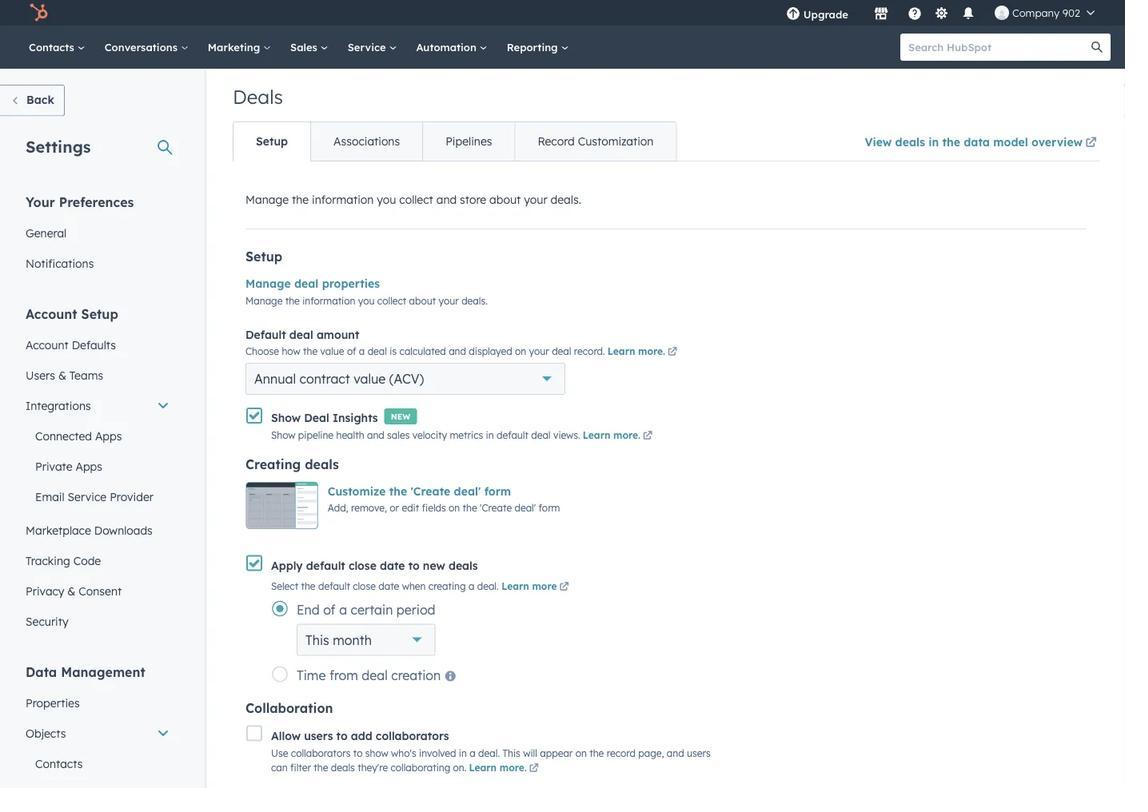 Task type: vqa. For each thing, say whether or not it's contained in the screenshot.
THE YYYY) at the bottom
no



Task type: describe. For each thing, give the bounding box(es) containing it.
0 vertical spatial service
[[348, 40, 389, 54]]

& for users
[[58, 368, 66, 382]]

on.
[[453, 762, 467, 773]]

automation
[[416, 40, 480, 54]]

the left 'data'
[[942, 135, 960, 149]]

learn inside "link"
[[501, 580, 529, 592]]

settings
[[26, 136, 91, 156]]

search image
[[1091, 42, 1103, 53]]

will
[[523, 747, 537, 759]]

1 vertical spatial form
[[539, 502, 560, 514]]

customize the 'create deal' form add, remove, or edit fields on the 'create deal' form
[[328, 484, 560, 514]]

general
[[26, 226, 67, 240]]

filter
[[290, 762, 311, 773]]

velocity
[[412, 429, 447, 441]]

deal left record.
[[552, 345, 571, 357]]

help image
[[907, 7, 922, 22]]

contacts inside data management element
[[35, 757, 83, 771]]

0 vertical spatial information
[[312, 193, 374, 207]]

and left store
[[436, 193, 457, 207]]

the right 'select'
[[301, 580, 316, 592]]

add
[[351, 729, 372, 743]]

from
[[329, 667, 358, 683]]

security
[[26, 614, 68, 628]]

service inside account setup element
[[68, 490, 107, 504]]

select the default close date when creating a deal.
[[271, 580, 501, 592]]

deal left views.
[[531, 429, 551, 441]]

users & teams
[[26, 368, 103, 382]]

1 vertical spatial deal'
[[515, 502, 536, 514]]

marketplace downloads
[[26, 523, 153, 537]]

0 vertical spatial collect
[[399, 193, 433, 207]]

service link
[[338, 26, 407, 69]]

upgrade image
[[786, 7, 800, 22]]

deal inside manage deal properties manage the information you collect about your deals.
[[294, 277, 319, 291]]

objects
[[26, 726, 66, 740]]

users
[[26, 368, 55, 382]]

marketplaces button
[[864, 0, 898, 26]]

new
[[391, 412, 410, 422]]

deals up creating at the bottom of page
[[449, 559, 478, 573]]

customize
[[328, 484, 386, 498]]

0 vertical spatial value
[[320, 345, 344, 357]]

account defaults link
[[16, 330, 179, 360]]

1 horizontal spatial you
[[377, 193, 396, 207]]

record customization
[[538, 134, 654, 148]]

0 vertical spatial date
[[380, 559, 405, 573]]

collect inside manage deal properties manage the information you collect about your deals.
[[377, 295, 406, 307]]

data management element
[[16, 663, 179, 788]]

account setup element
[[16, 305, 179, 637]]

data management
[[26, 664, 145, 680]]

they're
[[358, 762, 388, 773]]

connected apps link
[[16, 421, 179, 451]]

integrations button
[[16, 391, 179, 421]]

& for privacy
[[67, 584, 75, 598]]

allow users to add collaborators
[[271, 729, 449, 743]]

setup inside navigation
[[256, 134, 288, 148]]

allow
[[271, 729, 301, 743]]

select
[[271, 580, 298, 592]]

manage deal properties manage the information you collect about your deals.
[[245, 277, 488, 307]]

deal
[[304, 411, 329, 425]]

link opens in a new window image inside view deals in the data model overview link
[[1085, 138, 1097, 149]]

0 vertical spatial contacts
[[29, 40, 77, 54]]

deal up how
[[289, 327, 313, 341]]

learn more link
[[501, 580, 571, 595]]

and inside use collaborators to show who's involved in a deal. this will appear on the record page, and users can filter the deals they're collaborating on.
[[667, 747, 684, 759]]

displayed
[[469, 345, 512, 357]]

insights
[[333, 411, 378, 425]]

can
[[271, 762, 288, 773]]

your
[[26, 194, 55, 210]]

back link
[[0, 85, 65, 116]]

value inside popup button
[[354, 371, 386, 387]]

information inside manage deal properties manage the information you collect about your deals.
[[302, 295, 355, 307]]

objects button
[[16, 718, 179, 749]]

time from deal creation
[[297, 667, 441, 683]]

settings image
[[934, 7, 949, 21]]

this inside popup button
[[305, 632, 329, 648]]

deals. inside manage deal properties manage the information you collect about your deals.
[[461, 295, 488, 307]]

marketing link
[[198, 26, 281, 69]]

this inside use collaborators to show who's involved in a deal. this will appear on the record page, and users can filter the deals they're collaborating on.
[[503, 747, 520, 759]]

menu containing company 902
[[775, 0, 1106, 26]]

2 vertical spatial your
[[529, 345, 549, 357]]

0 vertical spatial form
[[484, 484, 511, 498]]

privacy & consent
[[26, 584, 122, 598]]

security link
[[16, 606, 179, 637]]

learn for will
[[469, 762, 497, 773]]

manage for manage deal properties manage the information you collect about your deals.
[[245, 277, 291, 291]]

a down amount
[[359, 345, 365, 357]]

end
[[297, 602, 320, 618]]

the inside manage deal properties manage the information you collect about your deals.
[[285, 295, 300, 307]]

creating
[[428, 580, 466, 592]]

end of a certain period
[[297, 602, 435, 618]]

certain
[[351, 602, 393, 618]]

deals right the view
[[895, 135, 925, 149]]

how
[[282, 345, 300, 357]]

or
[[390, 502, 399, 514]]

0 vertical spatial 'create
[[411, 484, 450, 498]]

involved
[[419, 747, 456, 759]]

annual
[[254, 371, 296, 387]]

conversations link
[[95, 26, 198, 69]]

marketplace
[[26, 523, 91, 537]]

consent
[[79, 584, 122, 598]]

privacy
[[26, 584, 64, 598]]

marketplaces image
[[874, 7, 888, 22]]

and left displayed
[[449, 345, 466, 357]]

properties
[[322, 277, 380, 291]]

general link
[[16, 218, 179, 248]]

settings link
[[931, 4, 951, 21]]

contract
[[299, 371, 350, 387]]

1 vertical spatial more.
[[613, 429, 641, 441]]

collaboration
[[245, 700, 333, 716]]

is
[[390, 345, 397, 357]]

2 vertical spatial setup
[[81, 306, 118, 322]]

deals down pipeline
[[305, 456, 339, 472]]

sales link
[[281, 26, 338, 69]]

link opens in a new window image inside learn more. link
[[668, 348, 677, 357]]

when
[[402, 580, 426, 592]]

apps for private apps
[[76, 459, 102, 473]]

record
[[607, 747, 636, 759]]

teams
[[69, 368, 103, 382]]

deal right from
[[362, 667, 388, 683]]

reporting link
[[497, 26, 578, 69]]

notifications link
[[16, 248, 179, 279]]

learn more
[[501, 580, 557, 592]]

hubspot image
[[29, 3, 48, 22]]

email service provider
[[35, 490, 154, 504]]

private apps
[[35, 459, 102, 473]]

notifications image
[[961, 7, 975, 22]]

health
[[336, 429, 364, 441]]

0 vertical spatial in
[[928, 135, 939, 149]]

tracking code link
[[16, 546, 179, 576]]

tracking
[[26, 554, 70, 568]]

notifications
[[26, 256, 94, 270]]

0 horizontal spatial deal'
[[454, 484, 481, 498]]

overview
[[1031, 135, 1083, 149]]

setup link
[[233, 122, 310, 161]]

0 vertical spatial users
[[304, 729, 333, 743]]

creation
[[391, 667, 441, 683]]

store
[[460, 193, 486, 207]]

show pipeline health and sales velocity metrics in default deal views.
[[271, 429, 580, 441]]

1 vertical spatial setup
[[245, 249, 282, 265]]



Task type: locate. For each thing, give the bounding box(es) containing it.
1 vertical spatial collect
[[377, 295, 406, 307]]

and left sales
[[367, 429, 384, 441]]

setup up account defaults link
[[81, 306, 118, 322]]

learn more. right record.
[[608, 345, 665, 357]]

learn more. for allow users to add collaborators
[[469, 762, 527, 773]]

the down manage deal properties link
[[285, 295, 300, 307]]

associations link
[[310, 122, 422, 161]]

1 vertical spatial account
[[26, 338, 69, 352]]

1 vertical spatial service
[[68, 490, 107, 504]]

privacy & consent link
[[16, 576, 179, 606]]

1 vertical spatial on
[[449, 502, 460, 514]]

1 vertical spatial in
[[486, 429, 494, 441]]

0 horizontal spatial &
[[58, 368, 66, 382]]

the down 'setup' link
[[292, 193, 309, 207]]

associations
[[333, 134, 400, 148]]

deals. up displayed
[[461, 295, 488, 307]]

record.
[[574, 345, 605, 357]]

setup
[[256, 134, 288, 148], [245, 249, 282, 265], [81, 306, 118, 322]]

0 vertical spatial close
[[349, 559, 376, 573]]

on
[[515, 345, 526, 357], [449, 502, 460, 514], [575, 747, 587, 759]]

show for show deal insights
[[271, 411, 301, 425]]

account for account defaults
[[26, 338, 69, 352]]

of
[[347, 345, 356, 357], [323, 602, 336, 618]]

to left add
[[336, 729, 348, 743]]

deal. left will
[[478, 747, 500, 759]]

0 horizontal spatial service
[[68, 490, 107, 504]]

1 vertical spatial 'create
[[480, 502, 512, 514]]

private apps link
[[16, 451, 179, 482]]

in inside use collaborators to show who's involved in a deal. this will appear on the record page, and users can filter the deals they're collaborating on.
[[459, 747, 467, 759]]

company
[[1012, 6, 1060, 19]]

the right fields
[[463, 502, 477, 514]]

pipeline
[[298, 429, 334, 441]]

1 vertical spatial learn more.
[[583, 429, 641, 441]]

to down allow users to add collaborators
[[353, 747, 363, 759]]

your inside manage deal properties manage the information you collect about your deals.
[[439, 295, 459, 307]]

learn right views.
[[583, 429, 610, 441]]

1 vertical spatial your
[[439, 295, 459, 307]]

1 horizontal spatial about
[[489, 193, 521, 207]]

manage
[[245, 193, 289, 207], [245, 277, 291, 291], [245, 295, 283, 307]]

contacts link
[[19, 26, 95, 69], [16, 749, 179, 779]]

deals. down record
[[551, 193, 581, 207]]

'create up fields
[[411, 484, 450, 498]]

2 manage from the top
[[245, 277, 291, 291]]

1 horizontal spatial this
[[503, 747, 520, 759]]

more. down will
[[500, 762, 527, 773]]

service down private apps link
[[68, 490, 107, 504]]

1 horizontal spatial &
[[67, 584, 75, 598]]

preferences
[[59, 194, 134, 210]]

1 horizontal spatial on
[[515, 345, 526, 357]]

0 vertical spatial apps
[[95, 429, 122, 443]]

deals left they're
[[331, 762, 355, 773]]

on right fields
[[449, 502, 460, 514]]

of down amount
[[347, 345, 356, 357]]

users inside use collaborators to show who's involved in a deal. this will appear on the record page, and users can filter the deals they're collaborating on.
[[687, 747, 711, 759]]

link opens in a new window image
[[1085, 138, 1097, 149], [643, 432, 652, 441], [559, 580, 569, 595], [529, 762, 539, 776], [529, 764, 539, 773]]

calculated
[[399, 345, 446, 357]]

tracking code
[[26, 554, 101, 568]]

a right creating at the bottom of page
[[468, 580, 474, 592]]

the left record
[[589, 747, 604, 759]]

deal. inside use collaborators to show who's involved in a deal. this will appear on the record page, and users can filter the deals they're collaborating on.
[[478, 747, 500, 759]]

code
[[73, 554, 101, 568]]

&
[[58, 368, 66, 382], [67, 584, 75, 598]]

automation link
[[407, 26, 497, 69]]

you down properties at left
[[358, 295, 375, 307]]

0 vertical spatial you
[[377, 193, 396, 207]]

company 902
[[1012, 6, 1080, 19]]

contacts down hubspot link
[[29, 40, 77, 54]]

0 horizontal spatial this
[[305, 632, 329, 648]]

0 vertical spatial more.
[[638, 345, 665, 357]]

1 vertical spatial information
[[302, 295, 355, 307]]

2 vertical spatial learn more.
[[469, 762, 527, 773]]

data
[[964, 135, 990, 149]]

collect left store
[[399, 193, 433, 207]]

deal'
[[454, 484, 481, 498], [515, 502, 536, 514]]

deal left properties at left
[[294, 277, 319, 291]]

0 horizontal spatial users
[[304, 729, 333, 743]]

0 horizontal spatial collaborators
[[291, 747, 351, 759]]

'create right fields
[[480, 502, 512, 514]]

contacts link down "objects"
[[16, 749, 179, 779]]

link opens in a new window image inside view deals in the data model overview link
[[1085, 134, 1097, 153]]

apps for connected apps
[[95, 429, 122, 443]]

connected
[[35, 429, 92, 443]]

learn more. down will
[[469, 762, 527, 773]]

0 vertical spatial about
[[489, 193, 521, 207]]

on right displayed
[[515, 345, 526, 357]]

1 vertical spatial collaborators
[[291, 747, 351, 759]]

search button
[[1083, 34, 1111, 61]]

1 vertical spatial you
[[358, 295, 375, 307]]

1 horizontal spatial 'create
[[480, 502, 512, 514]]

0 horizontal spatial of
[[323, 602, 336, 618]]

0 horizontal spatial value
[[320, 345, 344, 357]]

deal. for apply default close date to new deals
[[477, 580, 499, 592]]

1 vertical spatial show
[[271, 429, 295, 441]]

close up select the default close date when creating a deal.
[[349, 559, 376, 573]]

email
[[35, 490, 64, 504]]

back
[[26, 93, 54, 107]]

close down apply default close date to new deals
[[353, 580, 376, 592]]

your down record
[[524, 193, 547, 207]]

date down apply default close date to new deals
[[378, 580, 399, 592]]

0 vertical spatial learn more. link
[[608, 345, 680, 360]]

learn more. link for default deal amount
[[608, 345, 680, 360]]

your up choose how the value of a deal is calculated and displayed on your deal record.
[[439, 295, 459, 307]]

a inside use collaborators to show who's involved in a deal. this will appear on the record page, and users can filter the deals they're collaborating on.
[[470, 747, 476, 759]]

form
[[484, 484, 511, 498], [539, 502, 560, 514]]

this down end
[[305, 632, 329, 648]]

2 vertical spatial manage
[[245, 295, 283, 307]]

learn more. for default deal amount
[[608, 345, 665, 357]]

learn
[[608, 345, 635, 357], [583, 429, 610, 441], [501, 580, 529, 592], [469, 762, 497, 773]]

who's
[[391, 747, 416, 759]]

on right appear
[[575, 747, 587, 759]]

learn more. link down will
[[469, 762, 541, 776]]

Search HubSpot search field
[[900, 34, 1096, 61]]

learn for views.
[[583, 429, 610, 441]]

0 vertical spatial &
[[58, 368, 66, 382]]

of right end
[[323, 602, 336, 618]]

more. right record.
[[638, 345, 665, 357]]

learn right record.
[[608, 345, 635, 357]]

and right page, at the right bottom of page
[[667, 747, 684, 759]]

properties
[[26, 696, 80, 710]]

0 horizontal spatial about
[[409, 295, 436, 307]]

account up users at the top of page
[[26, 338, 69, 352]]

date
[[380, 559, 405, 573], [378, 580, 399, 592]]

apply default close date to new deals
[[271, 559, 478, 573]]

collect
[[399, 193, 433, 207], [377, 295, 406, 307]]

collaborators up filter
[[291, 747, 351, 759]]

collaborators
[[376, 729, 449, 743], [291, 747, 351, 759]]

1 horizontal spatial deal'
[[515, 502, 536, 514]]

1 horizontal spatial users
[[687, 747, 711, 759]]

information down manage deal properties link
[[302, 295, 355, 307]]

marketplace downloads link
[[16, 515, 179, 546]]

2 show from the top
[[271, 429, 295, 441]]

more. for allow users to add collaborators
[[500, 762, 527, 773]]

more. for default deal amount
[[638, 345, 665, 357]]

pipelines link
[[422, 122, 515, 161]]

deals
[[895, 135, 925, 149], [305, 456, 339, 472], [449, 559, 478, 573], [331, 762, 355, 773]]

1 vertical spatial learn more. link
[[583, 429, 655, 444]]

account up account defaults
[[26, 306, 77, 322]]

learn for displayed
[[608, 345, 635, 357]]

the up the or at left bottom
[[389, 484, 407, 498]]

default up end
[[318, 580, 350, 592]]

choose how the value of a deal is calculated and displayed on your deal record.
[[245, 345, 605, 357]]

information
[[312, 193, 374, 207], [302, 295, 355, 307]]

show left the deal
[[271, 411, 301, 425]]

0 horizontal spatial deals.
[[461, 295, 488, 307]]

you down associations link
[[377, 193, 396, 207]]

0 vertical spatial on
[[515, 345, 526, 357]]

deal' up learn more at the left of the page
[[515, 502, 536, 514]]

2 vertical spatial in
[[459, 747, 467, 759]]

1 manage from the top
[[245, 193, 289, 207]]

remove,
[[351, 502, 387, 514]]

sales
[[387, 429, 410, 441]]

to for add
[[336, 729, 348, 743]]

the
[[942, 135, 960, 149], [292, 193, 309, 207], [285, 295, 300, 307], [303, 345, 318, 357], [389, 484, 407, 498], [463, 502, 477, 514], [301, 580, 316, 592], [589, 747, 604, 759], [314, 762, 328, 773]]

0 horizontal spatial you
[[358, 295, 375, 307]]

learn right on. at the left bottom of the page
[[469, 762, 497, 773]]

edit
[[402, 502, 419, 514]]

0 vertical spatial deal.
[[477, 580, 499, 592]]

collaborating
[[391, 762, 450, 773]]

apps down the integrations 'button'
[[95, 429, 122, 443]]

in right metrics
[[486, 429, 494, 441]]

deals
[[233, 85, 283, 109]]

creating deals
[[245, 456, 339, 472]]

data
[[26, 664, 57, 680]]

this left will
[[503, 747, 520, 759]]

show deal insights
[[271, 411, 378, 425]]

show up creating deals
[[271, 429, 295, 441]]

show for show pipeline health and sales velocity metrics in default deal views.
[[271, 429, 295, 441]]

fields
[[422, 502, 446, 514]]

mateo roberts image
[[995, 6, 1009, 20]]

your right displayed
[[529, 345, 549, 357]]

902
[[1062, 6, 1080, 19]]

value left (acv)
[[354, 371, 386, 387]]

2 horizontal spatial in
[[928, 135, 939, 149]]

2 account from the top
[[26, 338, 69, 352]]

a right 'involved'
[[470, 747, 476, 759]]

a left "certain"
[[339, 602, 347, 618]]

1 vertical spatial users
[[687, 747, 711, 759]]

value down amount
[[320, 345, 344, 357]]

annual contract value (acv)
[[254, 371, 424, 387]]

0 vertical spatial show
[[271, 411, 301, 425]]

0 vertical spatial your
[[524, 193, 547, 207]]

1 vertical spatial of
[[323, 602, 336, 618]]

account for account setup
[[26, 306, 77, 322]]

3 manage from the top
[[245, 295, 283, 307]]

default
[[245, 327, 286, 341]]

pipelines
[[445, 134, 492, 148]]

record
[[538, 134, 575, 148]]

1 horizontal spatial deals.
[[551, 193, 581, 207]]

value
[[320, 345, 344, 357], [354, 371, 386, 387]]

& right privacy
[[67, 584, 75, 598]]

0 horizontal spatial to
[[336, 729, 348, 743]]

0 vertical spatial contacts link
[[19, 26, 95, 69]]

1 show from the top
[[271, 411, 301, 425]]

deals inside use collaborators to show who's involved in a deal. this will appear on the record page, and users can filter the deals they're collaborating on.
[[331, 762, 355, 773]]

deal
[[294, 277, 319, 291], [289, 327, 313, 341], [368, 345, 387, 357], [552, 345, 571, 357], [531, 429, 551, 441], [362, 667, 388, 683]]

account defaults
[[26, 338, 116, 352]]

period
[[396, 602, 435, 618]]

1 horizontal spatial collaborators
[[376, 729, 449, 743]]

private
[[35, 459, 72, 473]]

2 vertical spatial learn more. link
[[469, 762, 541, 776]]

1 vertical spatial close
[[353, 580, 376, 592]]

'create
[[411, 484, 450, 498], [480, 502, 512, 514]]

0 vertical spatial manage
[[245, 193, 289, 207]]

1 vertical spatial deals.
[[461, 295, 488, 307]]

menu
[[775, 0, 1106, 26]]

contacts down "objects"
[[35, 757, 83, 771]]

page,
[[638, 747, 664, 759]]

on inside the 'customize the 'create deal' form add, remove, or edit fields on the 'create deal' form'
[[449, 502, 460, 514]]

deal left is
[[368, 345, 387, 357]]

you
[[377, 193, 396, 207], [358, 295, 375, 307]]

0 vertical spatial deals.
[[551, 193, 581, 207]]

navigation containing setup
[[233, 122, 677, 162]]

your
[[524, 193, 547, 207], [439, 295, 459, 307], [529, 345, 549, 357]]

1 vertical spatial default
[[306, 559, 345, 573]]

use collaborators to show who's involved in a deal. this will appear on the record page, and users can filter the deals they're collaborating on.
[[271, 747, 711, 773]]

collaborators up who's
[[376, 729, 449, 743]]

setup down deals at the left
[[256, 134, 288, 148]]

1 vertical spatial manage
[[245, 277, 291, 291]]

the right filter
[[314, 762, 328, 773]]

& right users at the top of page
[[58, 368, 66, 382]]

apps up the email service provider
[[76, 459, 102, 473]]

0 horizontal spatial form
[[484, 484, 511, 498]]

contacts link down hubspot link
[[19, 26, 95, 69]]

1 vertical spatial date
[[378, 580, 399, 592]]

1 vertical spatial contacts link
[[16, 749, 179, 779]]

service right sales link
[[348, 40, 389, 54]]

in up on. at the left bottom of the page
[[459, 747, 467, 759]]

1 vertical spatial this
[[503, 747, 520, 759]]

deal. for allow users to add collaborators
[[478, 747, 500, 759]]

2 horizontal spatial to
[[408, 559, 420, 573]]

record customization link
[[515, 122, 676, 161]]

learn more. link for allow users to add collaborators
[[469, 762, 541, 776]]

collaborators inside use collaborators to show who's involved in a deal. this will appear on the record page, and users can filter the deals they're collaborating on.
[[291, 747, 351, 759]]

the down default deal amount at the top of page
[[303, 345, 318, 357]]

about inside manage deal properties manage the information you collect about your deals.
[[409, 295, 436, 307]]

link opens in a new window image inside 'learn more' "link"
[[559, 583, 569, 592]]

in left 'data'
[[928, 135, 939, 149]]

1 horizontal spatial value
[[354, 371, 386, 387]]

users right page, at the right bottom of page
[[687, 747, 711, 759]]

conversations
[[105, 40, 181, 54]]

1 account from the top
[[26, 306, 77, 322]]

default right apply
[[306, 559, 345, 573]]

appear
[[540, 747, 573, 759]]

deal' down metrics
[[454, 484, 481, 498]]

0 vertical spatial collaborators
[[376, 729, 449, 743]]

this
[[305, 632, 329, 648], [503, 747, 520, 759]]

view deals in the data model overview
[[865, 135, 1083, 149]]

2 vertical spatial default
[[318, 580, 350, 592]]

view
[[865, 135, 892, 149]]

view deals in the data model overview link
[[865, 124, 1099, 161]]

model
[[993, 135, 1028, 149]]

learn more. link right record.
[[608, 345, 680, 360]]

on inside use collaborators to show who's involved in a deal. this will appear on the record page, and users can filter the deals they're collaborating on.
[[575, 747, 587, 759]]

0 vertical spatial account
[[26, 306, 77, 322]]

more. right views.
[[613, 429, 641, 441]]

manage for manage the information you collect and store about your deals.
[[245, 193, 289, 207]]

0 horizontal spatial on
[[449, 502, 460, 514]]

0 vertical spatial this
[[305, 632, 329, 648]]

1 vertical spatial contacts
[[35, 757, 83, 771]]

0 vertical spatial default
[[496, 429, 528, 441]]

1 vertical spatial value
[[354, 371, 386, 387]]

learn more. link right views.
[[583, 429, 655, 444]]

1 vertical spatial deal.
[[478, 747, 500, 759]]

learn left more
[[501, 580, 529, 592]]

1 horizontal spatial in
[[486, 429, 494, 441]]

navigation
[[233, 122, 677, 162]]

and
[[436, 193, 457, 207], [449, 345, 466, 357], [367, 429, 384, 441], [667, 747, 684, 759]]

default right metrics
[[496, 429, 528, 441]]

0 vertical spatial of
[[347, 345, 356, 357]]

about right store
[[489, 193, 521, 207]]

2 vertical spatial more.
[[500, 762, 527, 773]]

link opens in a new window image
[[1085, 134, 1097, 153], [668, 345, 677, 360], [668, 348, 677, 357], [643, 429, 652, 444], [559, 583, 569, 592]]

users & teams link
[[16, 360, 179, 391]]

date up select the default close date when creating a deal.
[[380, 559, 405, 573]]

metrics
[[450, 429, 483, 441]]

to for show
[[353, 747, 363, 759]]

this month button
[[297, 624, 435, 656]]

deal. right creating at the bottom of page
[[477, 580, 499, 592]]

1 horizontal spatial to
[[353, 747, 363, 759]]

your preferences element
[[16, 193, 179, 279]]

this month
[[305, 632, 372, 648]]

1 horizontal spatial service
[[348, 40, 389, 54]]

you inside manage deal properties manage the information you collect about your deals.
[[358, 295, 375, 307]]

1 vertical spatial about
[[409, 295, 436, 307]]

company 902 button
[[985, 0, 1104, 26]]

0 horizontal spatial in
[[459, 747, 467, 759]]

show
[[271, 411, 301, 425], [271, 429, 295, 441]]

to left new
[[408, 559, 420, 573]]

about up calculated
[[409, 295, 436, 307]]

hubspot link
[[19, 3, 60, 22]]

learn more. right views.
[[583, 429, 641, 441]]

setup up manage deal properties link
[[245, 249, 282, 265]]

customization
[[578, 134, 654, 148]]

deal.
[[477, 580, 499, 592], [478, 747, 500, 759]]

about
[[489, 193, 521, 207], [409, 295, 436, 307]]

1 vertical spatial &
[[67, 584, 75, 598]]

1 horizontal spatial form
[[539, 502, 560, 514]]

1 vertical spatial apps
[[76, 459, 102, 473]]

collect down properties at left
[[377, 295, 406, 307]]

1 horizontal spatial of
[[347, 345, 356, 357]]

default
[[496, 429, 528, 441], [306, 559, 345, 573], [318, 580, 350, 592]]

to inside use collaborators to show who's involved in a deal. this will appear on the record page, and users can filter the deals they're collaborating on.
[[353, 747, 363, 759]]

customize the 'create deal' form link
[[328, 484, 511, 498]]

2 horizontal spatial on
[[575, 747, 587, 759]]

information down associations link
[[312, 193, 374, 207]]



